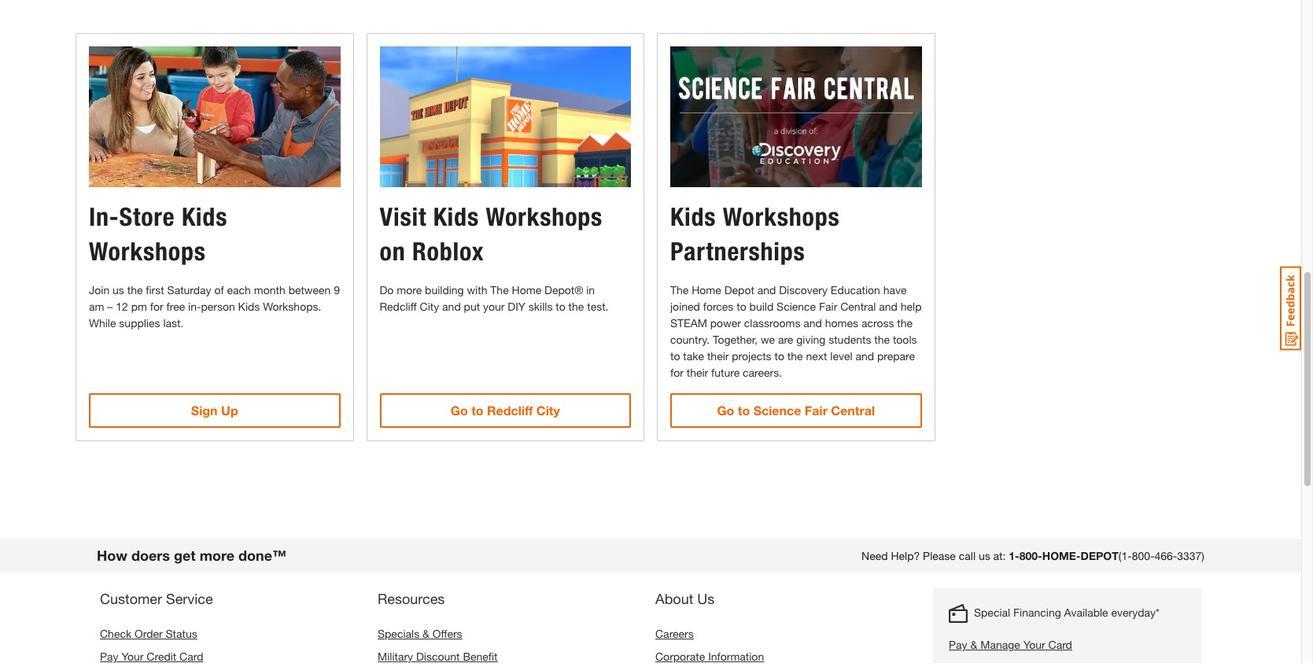 Task type: vqa. For each thing, say whether or not it's contained in the screenshot.
Truck Rentals - Tool Rental - The Home Depot
no



Task type: describe. For each thing, give the bounding box(es) containing it.
go to redcliff city
[[451, 403, 560, 418]]

to inside button
[[471, 403, 484, 418]]

skills
[[529, 300, 553, 314]]

science inside button
[[754, 403, 801, 418]]

partnerships
[[670, 236, 805, 267]]

specials & offers
[[378, 627, 462, 641]]

together,
[[713, 333, 758, 347]]

science_fair_height250px.jpeg.webp image
[[670, 46, 922, 188]]

in-store kids workshops
[[89, 202, 228, 267]]

466-
[[1155, 550, 1177, 563]]

workshops inside visit kids workshops on roblox
[[486, 202, 603, 232]]

education
[[831, 284, 880, 297]]

go to science fair central
[[717, 403, 875, 418]]

person
[[201, 300, 235, 314]]

last.
[[163, 317, 184, 330]]

the inside join us the first saturday of each month between 9 am – 12 pm for free in-person kids workshops. while supplies last.
[[127, 284, 143, 297]]

home-
[[1042, 550, 1081, 563]]

us
[[697, 590, 715, 608]]

to inside button
[[738, 403, 750, 418]]

joined
[[670, 300, 700, 314]]

home inside the home depot and discovery education have joined forces to build science fair central and help steam power classrooms and homes across the country. together, we are giving students the tools to take their projects to the next level and prepare for their future careers.
[[692, 284, 721, 297]]

12
[[116, 300, 128, 314]]

the up tools
[[897, 317, 913, 330]]

get
[[174, 547, 196, 565]]

giving
[[796, 333, 826, 347]]

done™
[[238, 547, 286, 565]]

and up build
[[758, 284, 776, 297]]

special financing available everyday*
[[974, 606, 1160, 620]]

the inside do more building with the home depot® in redcliff city and put your diy skills to the test.
[[569, 300, 584, 314]]

redcliff inside button
[[487, 403, 533, 418]]

9
[[334, 284, 340, 297]]

us inside join us the first saturday of each month between 9 am – 12 pm for free in-person kids workshops. while supplies last.
[[113, 284, 124, 297]]

kids inside visit kids workshops on roblox
[[433, 202, 479, 232]]

join us the first saturday of each month between 9 am – 12 pm for free in-person kids workshops. while supplies last.
[[89, 284, 340, 330]]

depot
[[1081, 550, 1119, 563]]

about us
[[655, 590, 715, 608]]

do
[[380, 284, 394, 297]]

month
[[254, 284, 285, 297]]

do more building with the home depot® in redcliff city and put your diy skills to the test.
[[380, 284, 609, 314]]

central inside button
[[831, 403, 875, 418]]

1 800- from the left
[[1020, 550, 1042, 563]]

manage
[[981, 638, 1020, 652]]

am
[[89, 300, 104, 314]]

call
[[959, 550, 976, 563]]

1-
[[1009, 550, 1020, 563]]

the down are
[[788, 350, 803, 363]]

diy
[[508, 300, 526, 314]]

discovery
[[779, 284, 828, 297]]

visit kids workshops on roblox
[[380, 202, 603, 267]]

workshops inside in-store kids workshops
[[89, 236, 206, 267]]

everyday*
[[1111, 606, 1160, 620]]

redcliff inside do more building with the home depot® in redcliff city and put your diy skills to the test.
[[380, 300, 417, 314]]

customer service
[[100, 590, 213, 608]]

next
[[806, 350, 827, 363]]

put
[[464, 300, 480, 314]]

2 800- from the left
[[1132, 550, 1155, 563]]

help
[[901, 300, 922, 314]]

while
[[89, 317, 116, 330]]

specials & offers link
[[378, 627, 462, 641]]

power
[[710, 317, 741, 330]]

kids inside in-store kids workshops
[[182, 202, 228, 232]]

1 horizontal spatial us
[[979, 550, 990, 563]]

first
[[146, 284, 164, 297]]

sign
[[191, 403, 218, 418]]

on
[[380, 236, 406, 267]]

–
[[107, 300, 113, 314]]

roblox
[[412, 236, 484, 267]]

future
[[711, 366, 740, 380]]

fair inside the home depot and discovery education have joined forces to build science fair central and help steam power classrooms and homes across the country. together, we are giving students the tools to take their projects to the next level and prepare for their future careers.
[[819, 300, 838, 314]]

city inside button
[[536, 403, 560, 418]]

0 horizontal spatial more
[[200, 547, 234, 565]]

more inside do more building with the home depot® in redcliff city and put your diy skills to the test.
[[397, 284, 422, 297]]

careers.
[[743, 366, 782, 380]]

kids workshops partnerships
[[670, 202, 840, 267]]

across
[[862, 317, 894, 330]]

go for kids workshops partnerships
[[717, 403, 734, 418]]

forces
[[703, 300, 734, 314]]

join
[[89, 284, 110, 297]]

between
[[288, 284, 331, 297]]

to inside do more building with the home depot® in redcliff city and put your diy skills to the test.
[[556, 300, 566, 314]]

your
[[1023, 638, 1045, 652]]

check order status link
[[100, 627, 197, 641]]

steam
[[670, 317, 707, 330]]

& for specials
[[423, 627, 430, 641]]



Task type: locate. For each thing, give the bounding box(es) containing it.
their up the future
[[707, 350, 729, 363]]

1 horizontal spatial 800-
[[1132, 550, 1155, 563]]

workshops.
[[263, 300, 321, 314]]

1 horizontal spatial workshops
[[486, 202, 603, 232]]

your
[[483, 300, 505, 314]]

go for visit kids workshops on roblox
[[451, 403, 468, 418]]

available
[[1064, 606, 1108, 620]]

more right do
[[397, 284, 422, 297]]

& right pay
[[971, 638, 978, 652]]

in-
[[188, 300, 201, 314]]

supplies
[[119, 317, 160, 330]]

1 vertical spatial central
[[831, 403, 875, 418]]

how doers get more done™
[[97, 547, 286, 565]]

help?
[[891, 550, 920, 563]]

need help? please call us at: 1-800-home-depot (1-800-466-3337)
[[862, 550, 1205, 563]]

pay & manage your card
[[949, 638, 1072, 652]]

1 go from the left
[[451, 403, 468, 418]]

workshops up depot®
[[486, 202, 603, 232]]

test.
[[587, 300, 609, 314]]

2 go from the left
[[717, 403, 734, 418]]

fair inside button
[[805, 403, 828, 418]]

us left at:
[[979, 550, 990, 563]]

0 horizontal spatial for
[[150, 300, 163, 314]]

tools
[[893, 333, 917, 347]]

0 vertical spatial science
[[777, 300, 816, 314]]

depot®
[[545, 284, 583, 297]]

kids inside join us the first saturday of each month between 9 am – 12 pm for free in-person kids workshops. while supplies last.
[[238, 300, 260, 314]]

for
[[150, 300, 163, 314], [670, 366, 684, 380]]

800- right at:
[[1020, 550, 1042, 563]]

country.
[[670, 333, 710, 347]]

central down level
[[831, 403, 875, 418]]

0 vertical spatial city
[[420, 300, 439, 314]]

0 horizontal spatial &
[[423, 627, 430, 641]]

the down across
[[874, 333, 890, 347]]

for inside the home depot and discovery education have joined forces to build science fair central and help steam power classrooms and homes across the country. together, we are giving students the tools to take their projects to the next level and prepare for their future careers.
[[670, 366, 684, 380]]

with
[[467, 284, 487, 297]]

0 horizontal spatial the
[[490, 284, 509, 297]]

in-
[[89, 202, 119, 232]]

1 home from the left
[[512, 284, 541, 297]]

kids down each
[[238, 300, 260, 314]]

workshops down store
[[89, 236, 206, 267]]

and down "students"
[[856, 350, 874, 363]]

offers
[[433, 627, 462, 641]]

are
[[778, 333, 793, 347]]

1 vertical spatial city
[[536, 403, 560, 418]]

financing
[[1014, 606, 1061, 620]]

kids right store
[[182, 202, 228, 232]]

kids up "roblox"
[[433, 202, 479, 232]]

go to redcliff city button
[[380, 394, 631, 428]]

1 horizontal spatial redcliff
[[487, 403, 533, 418]]

check order status
[[100, 627, 197, 641]]

science down careers.
[[754, 403, 801, 418]]

0 horizontal spatial us
[[113, 284, 124, 297]]

please
[[923, 550, 956, 563]]

0 horizontal spatial 800-
[[1020, 550, 1042, 563]]

0 vertical spatial us
[[113, 284, 124, 297]]

build
[[750, 300, 774, 314]]

the up joined
[[670, 284, 689, 297]]

depot
[[724, 284, 754, 297]]

pm
[[131, 300, 147, 314]]

have
[[883, 284, 907, 297]]

and
[[758, 284, 776, 297], [442, 300, 461, 314], [879, 300, 898, 314], [804, 317, 822, 330], [856, 350, 874, 363]]

1 horizontal spatial &
[[971, 638, 978, 652]]

1 horizontal spatial for
[[670, 366, 684, 380]]

the up your
[[490, 284, 509, 297]]

go to science fair central button
[[670, 394, 922, 428]]

0 vertical spatial central
[[841, 300, 876, 314]]

2 the from the left
[[670, 284, 689, 297]]

fair down "next"
[[805, 403, 828, 418]]

careers
[[655, 627, 694, 641]]

sign up button
[[89, 394, 340, 428]]

status
[[166, 627, 197, 641]]

1 vertical spatial their
[[687, 366, 708, 380]]

workshops up partnerships
[[723, 202, 840, 232]]

go inside button
[[717, 403, 734, 418]]

0 horizontal spatial go
[[451, 403, 468, 418]]

the down depot®
[[569, 300, 584, 314]]

home up forces
[[692, 284, 721, 297]]

of
[[214, 284, 224, 297]]

1 vertical spatial science
[[754, 403, 801, 418]]

& inside pay & manage your card link
[[971, 638, 978, 652]]

special
[[974, 606, 1010, 620]]

level
[[830, 350, 853, 363]]

for down first
[[150, 300, 163, 314]]

800-
[[1020, 550, 1042, 563], [1132, 550, 1155, 563]]

and down building
[[442, 300, 461, 314]]

science down discovery
[[777, 300, 816, 314]]

and down have
[[879, 300, 898, 314]]

city inside do more building with the home depot® in redcliff city and put your diy skills to the test.
[[420, 300, 439, 314]]

1 vertical spatial for
[[670, 366, 684, 380]]

central
[[841, 300, 876, 314], [831, 403, 875, 418]]

science inside the home depot and discovery education have joined forces to build science fair central and help steam power classrooms and homes across the country. together, we are giving students the tools to take their projects to the next level and prepare for their future careers.
[[777, 300, 816, 314]]

store
[[119, 202, 175, 232]]

classrooms
[[744, 317, 801, 330]]

central inside the home depot and discovery education have joined forces to build science fair central and help steam power classrooms and homes across the country. together, we are giving students the tools to take their projects to the next level and prepare for their future careers.
[[841, 300, 876, 314]]

central down education
[[841, 300, 876, 314]]

science
[[777, 300, 816, 314], [754, 403, 801, 418]]

card
[[1049, 638, 1072, 652]]

check
[[100, 627, 132, 641]]

us
[[113, 284, 124, 297], [979, 550, 990, 563]]

fair up homes
[[819, 300, 838, 314]]

each
[[227, 284, 251, 297]]

go inside button
[[451, 403, 468, 418]]

homes
[[825, 317, 859, 330]]

800- right depot
[[1132, 550, 1155, 563]]

kids inside kids workshops partnerships
[[670, 202, 716, 232]]

0 vertical spatial fair
[[819, 300, 838, 314]]

need
[[862, 550, 888, 563]]

home inside do more building with the home depot® in redcliff city and put your diy skills to the test.
[[512, 284, 541, 297]]

redcliff
[[380, 300, 417, 314], [487, 403, 533, 418]]

0 vertical spatial more
[[397, 284, 422, 297]]

about
[[655, 590, 694, 608]]

feedback link image
[[1280, 266, 1301, 351]]

1 vertical spatial us
[[979, 550, 990, 563]]

0 vertical spatial for
[[150, 300, 163, 314]]

saturday
[[167, 284, 211, 297]]

1 horizontal spatial home
[[692, 284, 721, 297]]

1 horizontal spatial more
[[397, 284, 422, 297]]

specials
[[378, 627, 420, 641]]

1 horizontal spatial go
[[717, 403, 734, 418]]

prepare
[[877, 350, 915, 363]]

& left offers
[[423, 627, 430, 641]]

how
[[97, 547, 127, 565]]

0 horizontal spatial redcliff
[[380, 300, 417, 314]]

take
[[683, 350, 704, 363]]

in
[[586, 284, 595, 297]]

the inside do more building with the home depot® in redcliff city and put your diy skills to the test.
[[490, 284, 509, 297]]

2 home from the left
[[692, 284, 721, 297]]

& for pay
[[971, 638, 978, 652]]

0 vertical spatial redcliff
[[380, 300, 417, 314]]

their
[[707, 350, 729, 363], [687, 366, 708, 380]]

the inside the home depot and discovery education have joined forces to build science fair central and help steam power classrooms and homes across the country. together, we are giving students the tools to take their projects to the next level and prepare for their future careers.
[[670, 284, 689, 297]]

the
[[127, 284, 143, 297], [569, 300, 584, 314], [897, 317, 913, 330], [874, 333, 890, 347], [788, 350, 803, 363]]

for inside join us the first saturday of each month between 9 am – 12 pm for free in-person kids workshops. while supplies last.
[[150, 300, 163, 314]]

doers
[[131, 547, 170, 565]]

home
[[512, 284, 541, 297], [692, 284, 721, 297]]

workshops inside kids workshops partnerships
[[723, 202, 840, 232]]

0 horizontal spatial workshops
[[89, 236, 206, 267]]

(1-
[[1119, 550, 1132, 563]]

careers link
[[655, 627, 694, 641]]

0 vertical spatial their
[[707, 350, 729, 363]]

1 horizontal spatial the
[[670, 284, 689, 297]]

students
[[829, 333, 871, 347]]

1 vertical spatial more
[[200, 547, 234, 565]]

building
[[425, 284, 464, 297]]

the up "pm"
[[127, 284, 143, 297]]

and up the "giving"
[[804, 317, 822, 330]]

us up 12
[[113, 284, 124, 297]]

for down take
[[670, 366, 684, 380]]

their down take
[[687, 366, 708, 380]]

free
[[166, 300, 185, 314]]

kids up partnerships
[[670, 202, 716, 232]]

the home depot and discovery education have joined forces to build science fair central and help steam power classrooms and homes across the country. together, we are giving students the tools to take their projects to the next level and prepare for their future careers.
[[670, 284, 922, 380]]

home up diy at the top left of page
[[512, 284, 541, 297]]

pay & manage your card link
[[949, 637, 1160, 653]]

0 horizontal spatial city
[[420, 300, 439, 314]]

sign up
[[191, 403, 238, 418]]

go
[[451, 403, 468, 418], [717, 403, 734, 418]]

workshops
[[486, 202, 603, 232], [723, 202, 840, 232], [89, 236, 206, 267]]

1 vertical spatial fair
[[805, 403, 828, 418]]

3337)
[[1177, 550, 1205, 563]]

2 horizontal spatial workshops
[[723, 202, 840, 232]]

1 horizontal spatial city
[[536, 403, 560, 418]]

more right get
[[200, 547, 234, 565]]

up
[[221, 403, 238, 418]]

0 horizontal spatial home
[[512, 284, 541, 297]]

1 vertical spatial redcliff
[[487, 403, 533, 418]]

and inside do more building with the home depot® in redcliff city and put your diy skills to the test.
[[442, 300, 461, 314]]

1 the from the left
[[490, 284, 509, 297]]

fair
[[819, 300, 838, 314], [805, 403, 828, 418]]

order
[[135, 627, 163, 641]]

pay
[[949, 638, 968, 652]]

visit
[[380, 202, 427, 232]]



